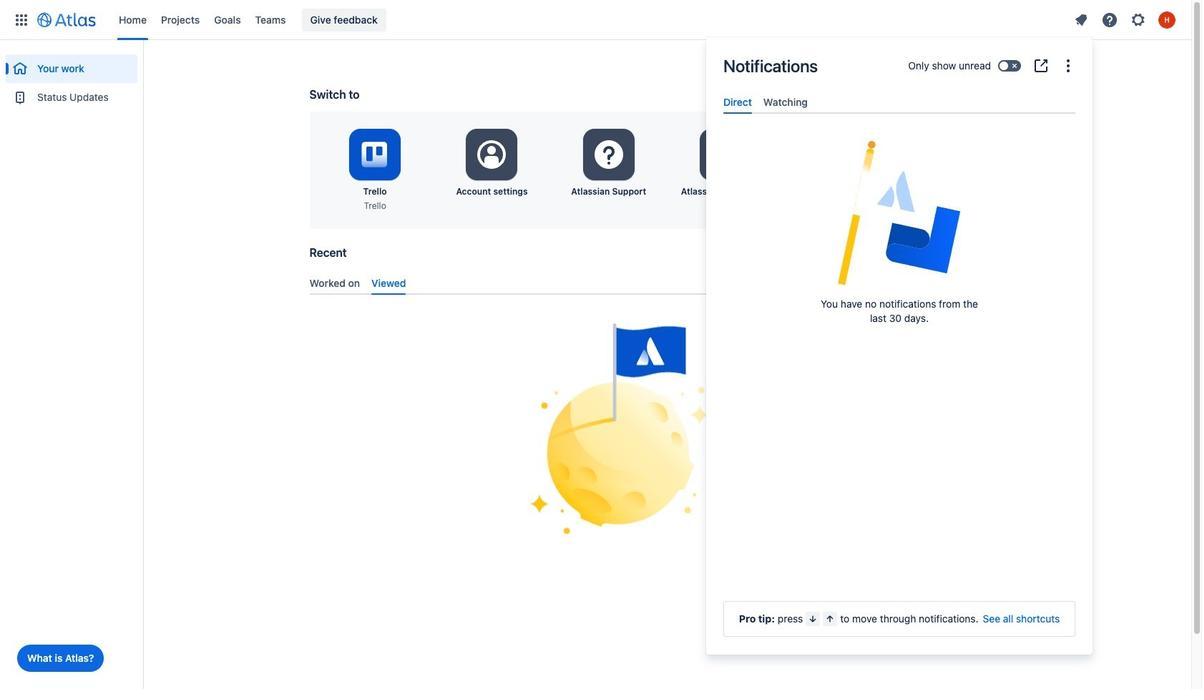 Task type: describe. For each thing, give the bounding box(es) containing it.
arrow down image
[[808, 613, 819, 625]]

0 vertical spatial tab list
[[718, 90, 1081, 114]]

arrow up image
[[825, 613, 836, 625]]

2 settings image from the left
[[826, 137, 860, 172]]

top element
[[9, 0, 1069, 40]]

open notifications in a new tab image
[[1033, 57, 1050, 74]]

0 vertical spatial settings image
[[1130, 11, 1147, 28]]

1 vertical spatial tab list
[[304, 271, 1031, 295]]

0 horizontal spatial settings image
[[592, 137, 626, 172]]

switch to... image
[[13, 11, 30, 28]]



Task type: vqa. For each thing, say whether or not it's contained in the screenshot.
THE MORE IMAGE
yes



Task type: locate. For each thing, give the bounding box(es) containing it.
group
[[6, 40, 137, 116]]

settings image
[[475, 137, 509, 172], [826, 137, 860, 172]]

1 horizontal spatial settings image
[[1130, 11, 1147, 28]]

notifications image
[[1073, 11, 1090, 28]]

1 horizontal spatial settings image
[[826, 137, 860, 172]]

settings image
[[1130, 11, 1147, 28], [592, 137, 626, 172]]

0 horizontal spatial settings image
[[475, 137, 509, 172]]

banner
[[0, 0, 1192, 40]]

help icon image
[[1102, 11, 1119, 28]]

search image
[[904, 251, 915, 263]]

1 settings image from the left
[[475, 137, 509, 172]]

dialog
[[706, 37, 1093, 655]]

tab list
[[718, 90, 1081, 114], [304, 271, 1031, 295]]

Filter by title field
[[899, 248, 1024, 268]]

more image
[[1060, 57, 1077, 74]]

1 vertical spatial settings image
[[592, 137, 626, 172]]

tab panel
[[718, 114, 1081, 127]]

list
[[112, 0, 1069, 40], [1069, 8, 1183, 31]]

account image
[[1159, 11, 1176, 28]]



